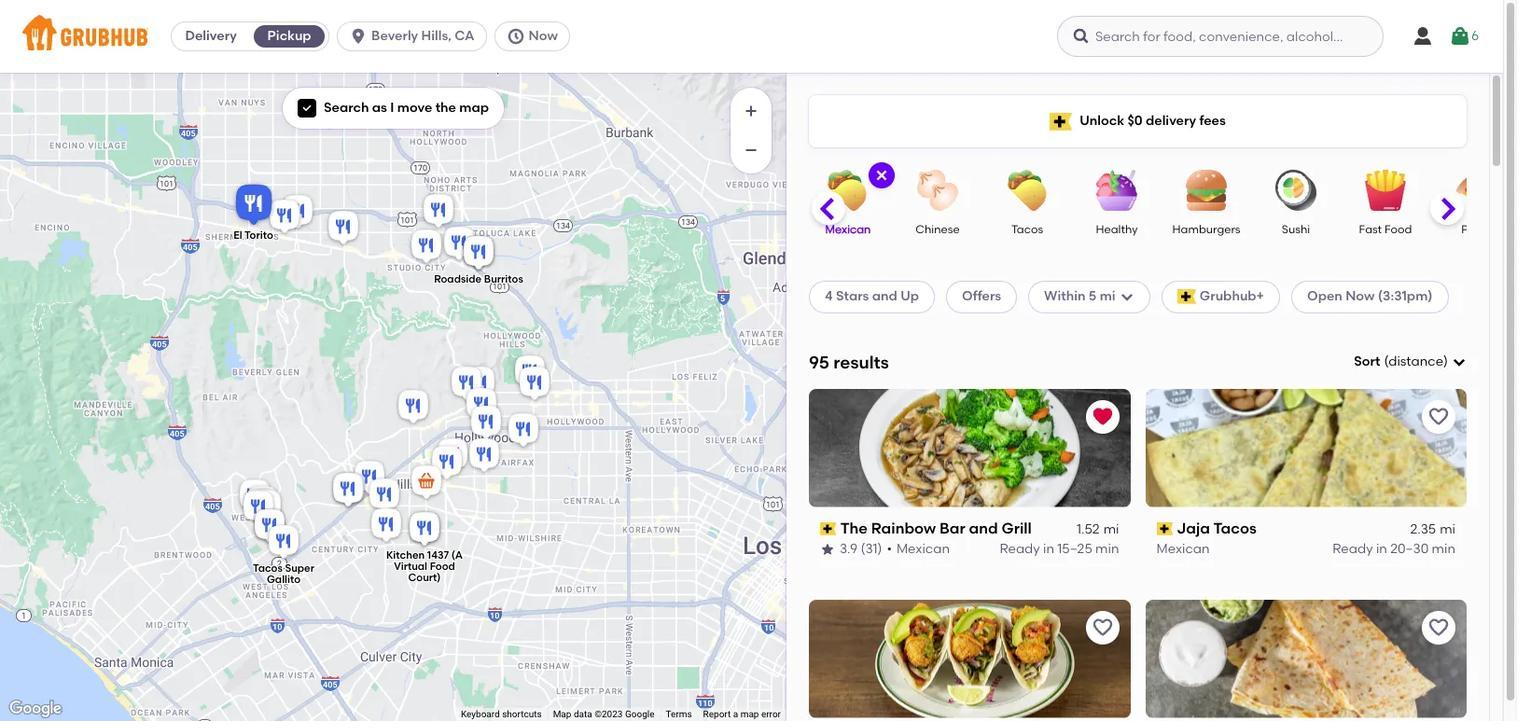 Task type: locate. For each thing, give the bounding box(es) containing it.
as
[[372, 100, 387, 116]]

save this restaurant button down 15–25 on the right of page
[[1086, 611, 1120, 645]]

(
[[1385, 354, 1389, 370]]

tortas mexico image
[[440, 224, 477, 265]]

1 horizontal spatial now
[[1346, 289, 1375, 305]]

0 vertical spatial svg image
[[1449, 25, 1472, 48]]

0 vertical spatial grubhub plus flag logo image
[[1050, 112, 1073, 130]]

best damn breakfast burrito image
[[329, 470, 366, 511]]

2 vertical spatial tacos
[[253, 562, 282, 574]]

kitchen
[[386, 549, 424, 561]]

hamburgers
[[1173, 223, 1241, 236]]

plus icon image
[[742, 102, 761, 120]]

burritos
[[484, 273, 523, 285]]

min for the rainbow bar and grill
[[1096, 541, 1120, 557]]

(31)
[[861, 541, 882, 557]]

food inside kitchen 1437 (a virtual food court)
[[429, 560, 455, 572]]

1 in from the left
[[1044, 541, 1055, 557]]

food
[[1385, 223, 1413, 236], [429, 560, 455, 572]]

0 horizontal spatial and
[[872, 289, 898, 305]]

0 horizontal spatial in
[[1044, 541, 1055, 557]]

svg image right ) at the right of the page
[[1452, 355, 1467, 370]]

4 stars and up
[[825, 289, 919, 305]]

0 horizontal spatial map
[[460, 100, 489, 116]]

chinese
[[916, 223, 960, 236]]

ca
[[455, 28, 475, 44]]

2 subscription pass image from the left
[[1157, 523, 1173, 536]]

save this restaurant button for otro dia tacos logo
[[1422, 611, 1456, 645]]

subscription pass image up the star icon
[[820, 523, 837, 536]]

now right the ca on the top left of page
[[529, 28, 558, 44]]

6 button
[[1449, 20, 1479, 53]]

poquito mas image
[[266, 196, 303, 238]]

svg image
[[1412, 25, 1435, 48], [349, 27, 368, 46], [506, 27, 525, 46], [1072, 27, 1091, 46], [301, 103, 313, 114], [875, 168, 889, 183], [1452, 355, 1467, 370]]

•
[[887, 541, 892, 557]]

tacos left "super"
[[253, 562, 282, 574]]

beverly hills, ca button
[[337, 21, 494, 51]]

roadside burritos image
[[460, 233, 497, 274]]

1 horizontal spatial subscription pass image
[[1157, 523, 1173, 536]]

pink taco logo image
[[809, 600, 1131, 718]]

2 in from the left
[[1377, 541, 1388, 557]]

grubhub plus flag logo image left unlock
[[1050, 112, 1073, 130]]

chipotle image
[[434, 435, 471, 476]]

westwood cafe image
[[251, 506, 288, 547]]

fish grill image
[[367, 505, 405, 546]]

main navigation navigation
[[0, 0, 1504, 73]]

mi
[[1100, 289, 1116, 305], [1104, 522, 1120, 538], [1440, 522, 1456, 538]]

None field
[[1355, 353, 1467, 372]]

subscription pass image for the rainbow bar and grill
[[820, 523, 837, 536]]

terms link
[[666, 709, 692, 720]]

in left the 20–30
[[1377, 541, 1388, 557]]

map right a on the left
[[741, 709, 759, 720]]

1 horizontal spatial in
[[1377, 541, 1388, 557]]

mexican down the rainbow bar and grill
[[897, 541, 950, 557]]

1 horizontal spatial tacos
[[1012, 223, 1044, 236]]

tacos right jaja
[[1214, 520, 1257, 537]]

mi right 5
[[1100, 289, 1116, 305]]

and left "up"
[[872, 289, 898, 305]]

4
[[825, 289, 833, 305]]

0 horizontal spatial subscription pass image
[[820, 523, 837, 536]]

1 horizontal spatial ready
[[1333, 541, 1373, 557]]

min down 2.35 mi
[[1432, 541, 1456, 557]]

1 vertical spatial tacos
[[1214, 520, 1257, 537]]

save this restaurant image
[[1428, 406, 1450, 428], [1092, 617, 1114, 639], [1428, 617, 1450, 639]]

1 vertical spatial grubhub plus flag logo image
[[1178, 290, 1196, 305]]

1 horizontal spatial grubhub plus flag logo image
[[1178, 290, 1196, 305]]

now inside button
[[529, 28, 558, 44]]

save this restaurant button for pink taco logo
[[1086, 611, 1120, 645]]

95 results
[[809, 351, 889, 373]]

0 horizontal spatial tacos
[[253, 562, 282, 574]]

grubhub plus flag logo image for unlock $0 delivery fees
[[1050, 112, 1073, 130]]

food right virtual
[[429, 560, 455, 572]]

move
[[397, 100, 432, 116]]

save this restaurant image down 15–25 on the right of page
[[1092, 617, 1114, 639]]

map
[[460, 100, 489, 116], [741, 709, 759, 720]]

mexican down jaja
[[1157, 541, 1210, 557]]

the rainbow bar and grill
[[841, 520, 1032, 537]]

save this restaurant button down the 20–30
[[1422, 611, 1456, 645]]

tacos super gallito image
[[265, 522, 302, 563]]

cactus taqueria #4 image
[[279, 192, 316, 233]]

1 vertical spatial and
[[969, 520, 998, 537]]

1 ready from the left
[[1000, 541, 1040, 557]]

1 min from the left
[[1096, 541, 1120, 557]]

mexican
[[826, 223, 871, 236], [897, 541, 950, 557], [1157, 541, 1210, 557]]

ready for jaja tacos
[[1333, 541, 1373, 557]]

open now (3:31pm)
[[1308, 289, 1433, 305]]

pinches tacos image
[[243, 483, 280, 524]]

1 horizontal spatial map
[[741, 709, 759, 720]]

1 vertical spatial food
[[429, 560, 455, 572]]

0 vertical spatial food
[[1385, 223, 1413, 236]]

tacos down tacos image
[[1012, 223, 1044, 236]]

svg image
[[1449, 25, 1472, 48], [1120, 290, 1135, 305]]

2 horizontal spatial tacos
[[1214, 520, 1257, 537]]

cactus taqueria #3 image
[[420, 191, 457, 232]]

unlock
[[1080, 113, 1125, 129]]

and right "bar"
[[969, 520, 998, 537]]

20–30
[[1391, 541, 1429, 557]]

beverly
[[372, 28, 418, 44]]

©2023
[[595, 709, 623, 720]]

min
[[1096, 541, 1120, 557], [1432, 541, 1456, 557]]

save this restaurant button down ) at the right of the page
[[1422, 400, 1456, 434]]

min for jaja tacos
[[1432, 541, 1456, 557]]

1437
[[427, 549, 449, 561]]

0 horizontal spatial min
[[1096, 541, 1120, 557]]

subscription pass image left jaja
[[1157, 523, 1173, 536]]

1 subscription pass image from the left
[[820, 523, 837, 536]]

in left 15–25 on the right of page
[[1044, 541, 1055, 557]]

el
[[233, 230, 242, 242]]

2.35
[[1411, 522, 1437, 538]]

food right fast
[[1385, 223, 1413, 236]]

3.9 (31)
[[840, 541, 882, 557]]

in
[[1044, 541, 1055, 557], [1377, 541, 1388, 557]]

ready down grill at the right bottom
[[1000, 541, 1040, 557]]

open
[[1308, 289, 1343, 305]]

pizza
[[1462, 223, 1489, 236]]

2.35 mi
[[1411, 522, 1456, 538]]

save this restaurant button
[[1422, 400, 1456, 434], [1086, 611, 1120, 645], [1422, 611, 1456, 645]]

madre! oaxacan restaurant image
[[467, 403, 504, 444]]

mexican down mexican image
[[826, 223, 871, 236]]

0 horizontal spatial grubhub plus flag logo image
[[1050, 112, 1073, 130]]

saved restaurant image
[[1092, 406, 1114, 428]]

virtual
[[394, 560, 427, 572]]

tacosway image
[[461, 364, 498, 405]]

0 horizontal spatial food
[[429, 560, 455, 572]]

svg image right the ca on the top left of page
[[506, 27, 525, 46]]

beverly hills mercantile and liqour image
[[407, 462, 445, 504]]

within 5 mi
[[1045, 289, 1116, 305]]

6
[[1472, 28, 1479, 44]]

rainbow
[[872, 520, 936, 537]]

svg image up unlock
[[1072, 27, 1091, 46]]

min down the 1.52 mi
[[1096, 541, 1120, 557]]

mi right 1.52
[[1104, 522, 1120, 538]]

0 horizontal spatial svg image
[[1120, 290, 1135, 305]]

svg image left the beverly
[[349, 27, 368, 46]]

google image
[[5, 697, 66, 721]]

tacos inside tacos super gallito
[[253, 562, 282, 574]]

mexican image
[[816, 170, 881, 211]]

results
[[834, 351, 889, 373]]

google
[[625, 709, 655, 720]]

now
[[529, 28, 558, 44], [1346, 289, 1375, 305]]

ready left the 20–30
[[1333, 541, 1373, 557]]

1 horizontal spatial svg image
[[1449, 25, 1472, 48]]

grubhub plus flag logo image
[[1050, 112, 1073, 130], [1178, 290, 1196, 305]]

$0
[[1128, 113, 1143, 129]]

keyboard
[[461, 709, 500, 720]]

jaja tacos logo image
[[1146, 389, 1467, 508]]

0 horizontal spatial ready
[[1000, 541, 1040, 557]]

map right "the"
[[460, 100, 489, 116]]

save this restaurant image down ) at the right of the page
[[1428, 406, 1450, 428]]

otro dia tacos image
[[330, 470, 367, 511]]

subscription pass image
[[820, 523, 837, 536], [1157, 523, 1173, 536]]

save this restaurant image down the 20–30
[[1428, 617, 1450, 639]]

0 horizontal spatial now
[[529, 28, 558, 44]]

15–25
[[1058, 541, 1093, 557]]

tacos for tacos
[[1012, 223, 1044, 236]]

report
[[703, 709, 731, 720]]

0 vertical spatial map
[[460, 100, 489, 116]]

2 ready from the left
[[1333, 541, 1373, 557]]

the rainbow bar and grill image
[[394, 387, 432, 428]]

2 min from the left
[[1432, 541, 1456, 557]]

0 vertical spatial tacos
[[1012, 223, 1044, 236]]

ready
[[1000, 541, 1040, 557], [1333, 541, 1373, 557]]

the
[[436, 100, 456, 116]]

kitchen 1437 (a virtual food court)
[[386, 549, 463, 584]]

svg image inside field
[[1452, 355, 1467, 370]]

1 horizontal spatial mexican
[[897, 541, 950, 557]]

grubhub plus flag logo image left grubhub+
[[1178, 290, 1196, 305]]

frida mexican cuisine image
[[365, 476, 403, 517]]

tacos
[[1012, 223, 1044, 236], [1214, 520, 1257, 537], [253, 562, 282, 574]]

1 vertical spatial map
[[741, 709, 759, 720]]

pickup
[[268, 28, 311, 44]]

1 horizontal spatial min
[[1432, 541, 1456, 557]]

chinese image
[[905, 170, 971, 211]]

now button
[[494, 21, 578, 51]]

1 vertical spatial svg image
[[1120, 290, 1135, 305]]

map data ©2023 google
[[553, 709, 655, 720]]

and
[[872, 289, 898, 305], [969, 520, 998, 537]]

mi right the '2.35'
[[1440, 522, 1456, 538]]

delivery button
[[172, 21, 250, 51]]

now right open
[[1346, 289, 1375, 305]]

0 vertical spatial now
[[529, 28, 558, 44]]



Task type: vqa. For each thing, say whether or not it's contained in the screenshot.
the 415 steakhouse logo
no



Task type: describe. For each thing, give the bounding box(es) containing it.
roadside taco image
[[460, 233, 497, 274]]

subscription pass image for jaja tacos
[[1157, 523, 1173, 536]]

taco star image
[[511, 352, 548, 393]]

sugar taco image
[[504, 410, 542, 451]]

baja fresh image
[[428, 443, 465, 484]]

pink taco image
[[448, 364, 485, 405]]

hamburgers image
[[1174, 170, 1239, 211]]

search
[[324, 100, 369, 116]]

star icon image
[[820, 542, 835, 557]]

jaja tacos
[[1177, 520, 1257, 537]]

tacos image
[[995, 170, 1060, 211]]

5
[[1089, 289, 1097, 305]]

offers
[[962, 289, 1002, 305]]

sushi image
[[1264, 170, 1329, 211]]

roadside burritos
[[434, 273, 523, 285]]

otro dia tacos logo image
[[1146, 600, 1467, 718]]

(a
[[451, 549, 463, 561]]

ready in 20–30 min
[[1333, 541, 1456, 557]]

save this restaurant image for otro dia tacos logo
[[1428, 617, 1450, 639]]

hills,
[[421, 28, 452, 44]]

0 horizontal spatial mexican
[[826, 223, 871, 236]]

tere's mexican grill image
[[407, 226, 445, 267]]

benito's taco shop image
[[465, 435, 503, 476]]

ready for the rainbow bar and grill
[[1000, 541, 1040, 557]]

terms
[[666, 709, 692, 720]]

1.52 mi
[[1077, 522, 1120, 538]]

tacos 1986 westwood image
[[241, 486, 279, 527]]

the rainbow bar and grill logo image
[[809, 389, 1131, 508]]

svg image left search
[[301, 103, 313, 114]]

roadside
[[434, 273, 481, 285]]

save this restaurant image for jaja tacos logo
[[1428, 406, 1450, 428]]

ready in 15–25 min
[[1000, 541, 1120, 557]]

Search for food, convenience, alcohol... search field
[[1057, 16, 1384, 57]]

svg image inside beverly hills, ca button
[[349, 27, 368, 46]]

i
[[390, 100, 394, 116]]

1.52
[[1077, 522, 1100, 538]]

• mexican
[[887, 541, 950, 557]]

mary and robbs image
[[251, 506, 288, 547]]

sharkys image
[[324, 208, 362, 249]]

tacos gavilan-hollywood image
[[516, 364, 553, 405]]

in for jaja tacos
[[1377, 541, 1388, 557]]

1 vertical spatial now
[[1346, 289, 1375, 305]]

super
[[285, 562, 314, 574]]

95
[[809, 351, 830, 373]]

bar
[[940, 520, 966, 537]]

delivery
[[1146, 113, 1197, 129]]

report a map error link
[[703, 709, 781, 720]]

0 vertical spatial and
[[872, 289, 898, 305]]

sushi
[[1282, 223, 1311, 236]]

cado mexican kitchen image
[[406, 509, 443, 550]]

sort
[[1355, 354, 1381, 370]]

tacos super gallito - ucla image
[[236, 476, 273, 518]]

a
[[733, 709, 738, 720]]

within
[[1045, 289, 1086, 305]]

tacos tu madre image
[[462, 385, 500, 426]]

in for the rainbow bar and grill
[[1044, 541, 1055, 557]]

save this restaurant image for pink taco logo
[[1092, 617, 1114, 639]]

keyboard shortcuts
[[461, 709, 542, 720]]

map region
[[0, 0, 890, 721]]

delivery
[[185, 28, 237, 44]]

1 horizontal spatial and
[[969, 520, 998, 537]]

report a map error
[[703, 709, 781, 720]]

frida restaurant westwood image
[[247, 487, 284, 528]]

the
[[841, 520, 868, 537]]

shortcuts
[[502, 709, 542, 720]]

distance
[[1389, 354, 1444, 370]]

sort ( distance )
[[1355, 354, 1449, 370]]

)
[[1444, 354, 1449, 370]]

grubhub plus flag logo image for grubhub+
[[1178, 290, 1196, 305]]

fast
[[1360, 223, 1382, 236]]

none field containing sort
[[1355, 353, 1467, 372]]

keyboard shortcuts button
[[461, 709, 542, 721]]

fast food
[[1360, 223, 1413, 236]]

pizza image
[[1443, 170, 1508, 211]]

tavern tortilla image
[[239, 488, 277, 529]]

mi for the rainbow bar and grill
[[1104, 522, 1120, 538]]

jaja
[[1177, 520, 1210, 537]]

1 horizontal spatial food
[[1385, 223, 1413, 236]]

grubhub+
[[1200, 289, 1265, 305]]

tacos super gallito
[[253, 562, 314, 585]]

3.9
[[840, 541, 858, 557]]

search as i move the map
[[324, 100, 489, 116]]

data
[[574, 709, 592, 720]]

stars
[[836, 289, 869, 305]]

svg image left 6 button
[[1412, 25, 1435, 48]]

grill
[[1002, 520, 1032, 537]]

court)
[[408, 571, 441, 584]]

saved restaurant button
[[1086, 400, 1120, 434]]

svg image inside now button
[[506, 27, 525, 46]]

el torito image
[[231, 181, 276, 230]]

healthy
[[1096, 223, 1138, 236]]

2 horizontal spatial mexican
[[1157, 541, 1210, 557]]

save this restaurant button for jaja tacos logo
[[1422, 400, 1456, 434]]

minus icon image
[[742, 141, 761, 160]]

mi for jaja tacos
[[1440, 522, 1456, 538]]

(3:31pm)
[[1378, 289, 1433, 305]]

tacos for tacos super gallito
[[253, 562, 282, 574]]

unlock $0 delivery fees
[[1080, 113, 1226, 129]]

fees
[[1200, 113, 1226, 129]]

beverly hills, ca
[[372, 28, 475, 44]]

error
[[762, 709, 781, 720]]

fast food image
[[1353, 170, 1419, 211]]

kitchen 1437 (a virtual food court) image
[[406, 509, 443, 550]]

map
[[553, 709, 572, 720]]

healthy image
[[1085, 170, 1150, 211]]

up
[[901, 289, 919, 305]]

torito
[[244, 230, 273, 242]]

svg image left chinese image on the right of the page
[[875, 168, 889, 183]]

gallito
[[266, 573, 300, 585]]

el torito
[[233, 230, 273, 242]]

svg image inside 6 button
[[1449, 25, 1472, 48]]

pickup button
[[250, 21, 329, 51]]

jaja tacos image
[[350, 458, 388, 499]]



